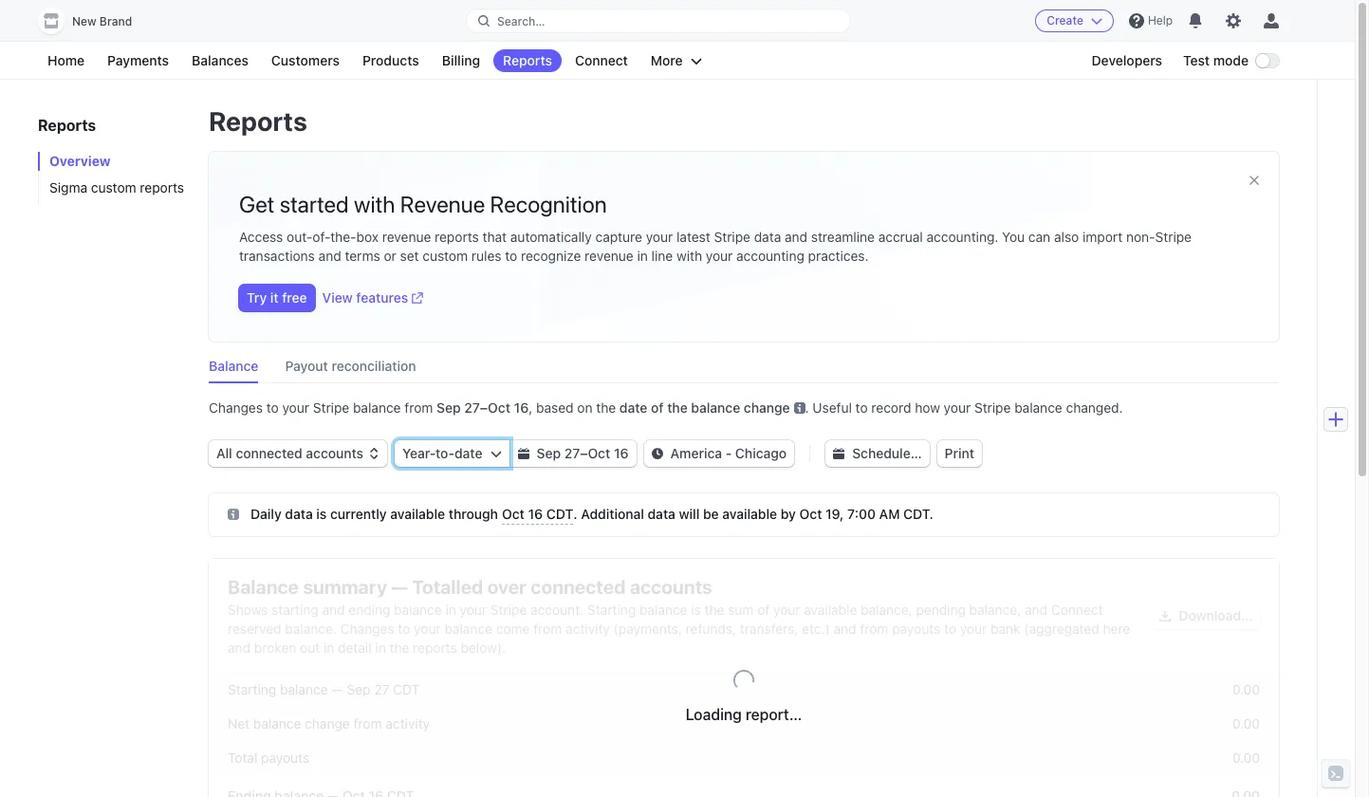 Task type: describe. For each thing, give the bounding box(es) containing it.
developers link
[[1083, 49, 1172, 72]]

0 vertical spatial change
[[744, 400, 790, 416]]

oct right by
[[800, 506, 822, 522]]

try it free button
[[239, 285, 315, 311]]

the right the detail
[[390, 640, 409, 656]]

oct down on
[[588, 445, 611, 461]]

27 inside grid
[[374, 682, 390, 698]]

bank
[[991, 621, 1021, 637]]

here
[[1103, 621, 1131, 637]]

customers link
[[262, 49, 349, 72]]

or
[[384, 248, 397, 264]]

transfers,
[[740, 621, 799, 637]]

payments
[[107, 52, 169, 68]]

custom inside access out-of-the-box revenue reports that automatically capture your latest stripe data and streamline accrual accounting. you can also import non-stripe transactions and terms or set custom rules to recognize revenue in line with your accounting practices.
[[423, 248, 468, 264]]

non-
[[1127, 229, 1156, 245]]

tab list containing balance
[[209, 353, 1280, 383]]

row containing starting balance —
[[209, 673, 1280, 707]]

and down 'reserved'
[[228, 640, 251, 656]]

detail
[[338, 640, 372, 656]]

svg image for schedule…
[[834, 448, 845, 459]]

2 vertical spatial 16
[[528, 506, 543, 522]]

Search… search field
[[467, 9, 850, 33]]

and right etc.)
[[834, 621, 857, 637]]

refunds,
[[686, 621, 737, 637]]

year-
[[402, 445, 436, 461]]

get started with revenue recognition
[[239, 191, 607, 217]]

accounting.
[[927, 229, 999, 245]]

2 svg image from the left
[[518, 448, 529, 459]]

0 vertical spatial 16
[[514, 400, 529, 416]]

change inside grid
[[305, 716, 350, 732]]

can
[[1029, 229, 1051, 245]]

-
[[726, 445, 732, 461]]

reports loading completed element
[[209, 152, 1280, 797]]

to inside access out-of-the-box revenue reports that automatically capture your latest stripe data and streamline accrual accounting. you can also import non-stripe transactions and terms or set custom rules to recognize revenue in line with your accounting practices.
[[505, 248, 518, 264]]

daily data is currently available through oct 16 cdt . additional data will be available by oct 19, 7:00 am cdt.
[[251, 506, 934, 522]]

on
[[577, 400, 593, 416]]

,
[[529, 400, 533, 416]]

connected
[[531, 576, 626, 598]]

america
[[671, 445, 722, 461]]

balance down reconciliation
[[353, 400, 401, 416]]

test mode
[[1184, 52, 1249, 68]]

additional
[[581, 506, 644, 522]]

year-to-date button
[[395, 440, 509, 467]]

total
[[228, 750, 258, 766]]

connect link
[[566, 49, 638, 72]]

starting inside balance summary — totalled over connected accounts shows starting and ending balance in your stripe account. starting balance is the sum of your available balance, pending balance, and connect reserved balance. changes to your balance come from activity (payments, refunds, transfers, etc.) and from payouts to your bank (aggregated here and broken out in detail in the reports below).
[[587, 602, 636, 618]]

payout reconciliation
[[285, 358, 416, 374]]

how
[[915, 400, 941, 416]]

sigma custom reports
[[49, 179, 184, 196]]

overview link
[[38, 152, 190, 171]]

and up the "(aggregated"
[[1025, 602, 1048, 618]]

practices.
[[808, 248, 869, 264]]

reports inside access out-of-the-box revenue reports that automatically capture your latest stripe data and streamline accrual accounting. you can also import non-stripe transactions and terms or set custom rules to recognize revenue in line with your accounting practices.
[[435, 229, 479, 245]]

brand
[[100, 14, 132, 28]]

0 vertical spatial 27
[[465, 400, 480, 416]]

row containing net balance change from activity
[[209, 707, 1280, 741]]

daily
[[251, 506, 282, 522]]

1 horizontal spatial –
[[580, 445, 588, 461]]

changes to your stripe balance from sep 27 – oct 16 , based on the
[[209, 400, 616, 416]]

stripe up print
[[975, 400, 1011, 416]]

0 vertical spatial date
[[620, 400, 648, 416]]

balance for balance
[[209, 358, 259, 374]]

date of the balance change
[[620, 400, 790, 416]]

revenue
[[400, 191, 485, 217]]

1 vertical spatial revenue
[[585, 248, 634, 264]]

balance.
[[285, 621, 337, 637]]

0 horizontal spatial of
[[651, 400, 664, 416]]

the right on
[[596, 400, 616, 416]]

get
[[239, 191, 275, 217]]

activity inside grid
[[386, 716, 430, 732]]

0 vertical spatial cdt
[[547, 506, 574, 522]]

1 horizontal spatial data
[[648, 506, 676, 522]]

out
[[300, 640, 320, 656]]

ending
[[349, 602, 390, 618]]

changes inside balance summary — totalled over connected accounts shows starting and ending balance in your stripe account. starting balance is the sum of your available balance, pending balance, and connect reserved balance. changes to your balance come from activity (payments, refunds, transfers, etc.) and from payouts to your bank (aggregated here and broken out in detail in the reports below).
[[340, 621, 395, 637]]

from up year-
[[405, 400, 433, 416]]

print button
[[938, 440, 982, 467]]

accounts
[[630, 576, 713, 598]]

1 vertical spatial 16
[[614, 445, 629, 461]]

stripe inside balance summary — totalled over connected accounts shows starting and ending balance in your stripe account. starting balance is the sum of your available balance, pending balance, and connect reserved balance. changes to your balance come from activity (payments, refunds, transfers, etc.) and from payouts to your bank (aggregated here and broken out in detail in the reports below).
[[491, 602, 527, 618]]

0 horizontal spatial –
[[480, 400, 488, 416]]

currently
[[330, 506, 387, 522]]

stripe down payout reconciliation
[[313, 400, 350, 416]]

stripe right latest
[[714, 229, 751, 245]]

capture
[[596, 229, 643, 245]]

to-
[[436, 445, 455, 461]]

from right etc.)
[[860, 621, 889, 637]]

in right the detail
[[375, 640, 386, 656]]

america - chicago
[[671, 445, 787, 461]]

and down summary
[[322, 602, 345, 618]]

1 horizontal spatial reports
[[209, 105, 307, 137]]

and down of-
[[319, 248, 341, 264]]

sum
[[728, 602, 754, 618]]

through
[[449, 506, 498, 522]]

below).
[[461, 640, 506, 656]]

accrual
[[879, 229, 923, 245]]

0 horizontal spatial reports
[[38, 117, 96, 134]]

(aggregated
[[1024, 621, 1100, 637]]

reports link
[[494, 49, 562, 72]]

0 horizontal spatial revenue
[[382, 229, 431, 245]]

custom inside sigma custom reports link
[[91, 179, 136, 196]]

0 horizontal spatial data
[[285, 506, 313, 522]]

import
[[1083, 229, 1123, 245]]

data inside access out-of-the-box revenue reports that automatically capture your latest stripe data and streamline accrual accounting. you can also import non-stripe transactions and terms or set custom rules to recognize revenue in line with your accounting practices.
[[754, 229, 781, 245]]

oct right through
[[502, 506, 525, 522]]

from inside grid
[[354, 716, 382, 732]]

home link
[[38, 49, 94, 72]]

access out-of-the-box revenue reports that automatically capture your latest stripe data and streamline accrual accounting. you can also import non-stripe transactions and terms or set custom rules to recognize revenue in line with your accounting practices.
[[239, 229, 1192, 264]]

it
[[270, 290, 279, 306]]

net balance change from activity
[[228, 716, 430, 732]]

america - chicago button
[[644, 440, 795, 467]]

balance down accounts
[[640, 602, 688, 618]]

create button
[[1036, 9, 1114, 32]]

billing link
[[433, 49, 490, 72]]

totalled
[[412, 576, 483, 598]]

total payouts
[[228, 750, 310, 766]]

sigma
[[49, 179, 87, 196]]

0 horizontal spatial available
[[390, 506, 445, 522]]

. useful to record how your stripe balance changed.
[[805, 400, 1123, 416]]

payouts inside grid
[[261, 750, 310, 766]]

net
[[228, 716, 250, 732]]

0 vertical spatial reports
[[140, 179, 184, 196]]

balance link
[[209, 353, 270, 383]]

stripe right import
[[1156, 229, 1192, 245]]

shows
[[228, 602, 268, 618]]

payments link
[[98, 49, 179, 72]]

0.00 for net balance change from activity
[[1233, 716, 1261, 732]]

new brand button
[[38, 8, 151, 34]]

search…
[[497, 14, 545, 28]]

view
[[322, 290, 353, 306]]



Task type: locate. For each thing, give the bounding box(es) containing it.
2 vertical spatial reports
[[413, 640, 457, 656]]

0 horizontal spatial .
[[574, 506, 578, 522]]

try
[[247, 290, 267, 306]]

0 vertical spatial revenue
[[382, 229, 431, 245]]

from down account.
[[534, 621, 562, 637]]

loading
[[686, 706, 742, 723]]

cdt up net balance change from activity
[[393, 682, 420, 698]]

1 horizontal spatial is
[[691, 602, 701, 618]]

1 vertical spatial reports
[[435, 229, 479, 245]]

broken
[[254, 640, 296, 656]]

payouts inside balance summary — totalled over connected accounts shows starting and ending balance in your stripe account. starting balance is the sum of your available balance, pending balance, and connect reserved balance. changes to your balance come from activity (payments, refunds, transfers, etc.) and from payouts to your bank (aggregated here and broken out in detail in the reports below).
[[892, 621, 941, 637]]

1 vertical spatial 0.00
[[1233, 716, 1261, 732]]

— up net balance change from activity
[[332, 682, 343, 698]]

2 vertical spatial svg image
[[1160, 610, 1172, 622]]

svg image left the america
[[652, 448, 663, 459]]

help
[[1148, 13, 1173, 28]]

svg image for download…
[[1160, 610, 1172, 622]]

available up etc.)
[[804, 602, 857, 618]]

cdt
[[547, 506, 574, 522], [393, 682, 420, 698]]

changes
[[209, 400, 263, 416], [340, 621, 395, 637]]

svg image right to-
[[490, 448, 502, 459]]

line
[[652, 248, 673, 264]]

overview
[[49, 153, 111, 169]]

Search… text field
[[467, 9, 850, 33]]

pending
[[916, 602, 966, 618]]

1 vertical spatial —
[[332, 682, 343, 698]]

0 horizontal spatial starting
[[228, 682, 276, 698]]

reports up rules
[[435, 229, 479, 245]]

svg image inside schedule… button
[[834, 448, 845, 459]]

the
[[596, 400, 616, 416], [667, 400, 688, 416], [705, 602, 725, 618], [390, 640, 409, 656]]

1 row from the top
[[209, 673, 1280, 707]]

balance for balance summary — totalled over connected accounts shows starting and ending balance in your stripe account. starting balance is the sum of your available balance, pending balance, and connect reserved balance. changes to your balance come from activity (payments, refunds, transfers, etc.) and from payouts to your bank (aggregated here and broken out in detail in the reports below).
[[228, 576, 299, 598]]

revenue up set
[[382, 229, 431, 245]]

with inside access out-of-the-box revenue reports that automatically capture your latest stripe data and streamline accrual accounting. you can also import non-stripe transactions and terms or set custom rules to recognize revenue in line with your accounting practices.
[[677, 248, 702, 264]]

started
[[280, 191, 349, 217]]

0 vertical spatial activity
[[566, 621, 610, 637]]

1 vertical spatial balance
[[228, 576, 299, 598]]

with
[[354, 191, 395, 217], [677, 248, 702, 264]]

1 vertical spatial cdt
[[393, 682, 420, 698]]

–
[[480, 400, 488, 416], [580, 445, 588, 461]]

0 horizontal spatial change
[[305, 716, 350, 732]]

2 vertical spatial 0.00
[[1233, 750, 1261, 766]]

balance up america - chicago button
[[691, 400, 741, 416]]

more button
[[642, 49, 712, 72]]

balance inside tab list
[[209, 358, 259, 374]]

1 horizontal spatial activity
[[566, 621, 610, 637]]

0 horizontal spatial is
[[316, 506, 327, 522]]

0 horizontal spatial custom
[[91, 179, 136, 196]]

starting up net
[[228, 682, 276, 698]]

reports down balances link
[[209, 105, 307, 137]]

0 vertical spatial —
[[392, 576, 408, 598]]

0 vertical spatial 0.00
[[1233, 682, 1261, 698]]

1 horizontal spatial with
[[677, 248, 702, 264]]

cdt left additional
[[547, 506, 574, 522]]

sep 27 – oct 16
[[537, 445, 629, 461]]

change down starting balance — sep 27 cdt
[[305, 716, 350, 732]]

activity inside balance summary — totalled over connected accounts shows starting and ending balance in your stripe account. starting balance is the sum of your available balance, pending balance, and connect reserved balance. changes to your balance come from activity (payments, refunds, transfers, etc.) and from payouts to your bank (aggregated here and broken out in detail in the reports below).
[[566, 621, 610, 637]]

1 horizontal spatial balance,
[[970, 602, 1022, 618]]

1 horizontal spatial payouts
[[892, 621, 941, 637]]

in inside access out-of-the-box revenue reports that automatically capture your latest stripe data and streamline accrual accounting. you can also import non-stripe transactions and terms or set custom rules to recognize revenue in line with your accounting practices.
[[637, 248, 648, 264]]

etc.)
[[802, 621, 830, 637]]

download…
[[1179, 607, 1253, 624]]

row containing total payouts
[[209, 741, 1280, 775]]

the up 'refunds,'
[[705, 602, 725, 618]]

reports down search…
[[503, 52, 552, 68]]

print
[[945, 445, 975, 461]]

billing
[[442, 52, 480, 68]]

3 row from the top
[[209, 741, 1280, 775]]

2 horizontal spatial sep
[[537, 445, 561, 461]]

cdt.
[[904, 506, 934, 522]]

0.00 for total payouts
[[1233, 750, 1261, 766]]

view features
[[322, 290, 408, 306]]

is up 'refunds,'
[[691, 602, 701, 618]]

custom down 'overview' link
[[91, 179, 136, 196]]

0 horizontal spatial cdt
[[393, 682, 420, 698]]

balance left changed.
[[1015, 400, 1063, 416]]

in down totalled
[[446, 602, 456, 618]]

1 vertical spatial date
[[455, 445, 483, 461]]

1 balance, from the left
[[861, 602, 913, 618]]

balance up the total payouts
[[253, 716, 301, 732]]

svg image for year-to-date
[[490, 448, 502, 459]]

balance down totalled
[[394, 602, 442, 618]]

1 vertical spatial 27
[[564, 445, 580, 461]]

16 right through
[[528, 506, 543, 522]]

is inside balance summary — totalled over connected accounts shows starting and ending balance in your stripe account. starting balance is the sum of your available balance, pending balance, and connect reserved balance. changes to your balance come from activity (payments, refunds, transfers, etc.) and from payouts to your bank (aggregated here and broken out in detail in the reports below).
[[691, 602, 701, 618]]

sep down based
[[537, 445, 561, 461]]

also
[[1055, 229, 1080, 245]]

will
[[679, 506, 700, 522]]

19,
[[826, 506, 844, 522]]

2 balance, from the left
[[970, 602, 1022, 618]]

1 vertical spatial payouts
[[261, 750, 310, 766]]

available inside balance summary — totalled over connected accounts shows starting and ending balance in your stripe account. starting balance is the sum of your available balance, pending balance, and connect reserved balance. changes to your balance come from activity (payments, refunds, transfers, etc.) and from payouts to your bank (aggregated here and broken out in detail in the reports below).
[[804, 602, 857, 618]]

data left will
[[648, 506, 676, 522]]

connect inside "link"
[[575, 52, 628, 68]]

help button
[[1122, 6, 1181, 36]]

payout reconciliation link
[[285, 353, 428, 383]]

— inside balance summary — totalled over connected accounts shows starting and ending balance in your stripe account. starting balance is the sum of your available balance, pending balance, and connect reserved balance. changes to your balance come from activity (payments, refunds, transfers, etc.) and from payouts to your bank (aggregated here and broken out in detail in the reports below).
[[392, 576, 408, 598]]

0.00
[[1233, 682, 1261, 698], [1233, 716, 1261, 732], [1233, 750, 1261, 766]]

starting
[[272, 602, 319, 618]]

out-
[[287, 229, 313, 245]]

latest
[[677, 229, 711, 245]]

balance inside balance summary — totalled over connected accounts shows starting and ending balance in your stripe account. starting balance is the sum of your available balance, pending balance, and connect reserved balance. changes to your balance come from activity (payments, refunds, transfers, etc.) and from payouts to your bank (aggregated here and broken out in detail in the reports below).
[[228, 576, 299, 598]]

1 vertical spatial .
[[574, 506, 578, 522]]

year-to-date
[[402, 445, 483, 461]]

data up accounting on the top of page
[[754, 229, 781, 245]]

automatically
[[511, 229, 592, 245]]

changed.
[[1066, 400, 1123, 416]]

1 horizontal spatial revenue
[[585, 248, 634, 264]]

1 horizontal spatial cdt
[[547, 506, 574, 522]]

1 horizontal spatial connect
[[1052, 602, 1103, 618]]

available left through
[[390, 506, 445, 522]]

2 vertical spatial 27
[[374, 682, 390, 698]]

27 up net balance change from activity
[[374, 682, 390, 698]]

tab list
[[209, 353, 1280, 383]]

activity down starting balance — sep 27 cdt
[[386, 716, 430, 732]]

try it free
[[247, 290, 307, 306]]

2 horizontal spatial reports
[[503, 52, 552, 68]]

0 vertical spatial svg image
[[652, 448, 663, 459]]

2 0.00 from the top
[[1233, 716, 1261, 732]]

access
[[239, 229, 283, 245]]

svg image
[[652, 448, 663, 459], [228, 509, 239, 520], [1160, 610, 1172, 622]]

1 vertical spatial changes
[[340, 621, 395, 637]]

of right on
[[651, 400, 664, 416]]

the up the america
[[667, 400, 688, 416]]

balance down the try
[[209, 358, 259, 374]]

1 vertical spatial –
[[580, 445, 588, 461]]

1 horizontal spatial change
[[744, 400, 790, 416]]

svg image for daily data is currently available through
[[228, 509, 239, 520]]

svg image left daily
[[228, 509, 239, 520]]

0 horizontal spatial payouts
[[261, 750, 310, 766]]

1 horizontal spatial starting
[[587, 602, 636, 618]]

connect left more
[[575, 52, 628, 68]]

streamline
[[811, 229, 875, 245]]

custom
[[91, 179, 136, 196], [423, 248, 468, 264]]

mode
[[1214, 52, 1249, 68]]

– left ,
[[480, 400, 488, 416]]

custom right set
[[423, 248, 468, 264]]

27 up year-to-date popup button
[[465, 400, 480, 416]]

0 vertical spatial sep
[[437, 400, 461, 416]]

summary
[[303, 576, 387, 598]]

svg image down ,
[[518, 448, 529, 459]]

balance down out
[[280, 682, 328, 698]]

reserved
[[228, 621, 281, 637]]

— for balance
[[332, 682, 343, 698]]

svg image inside year-to-date popup button
[[490, 448, 502, 459]]

1 vertical spatial of
[[758, 602, 770, 618]]

. left additional
[[574, 506, 578, 522]]

grid
[[209, 673, 1280, 797]]

in right out
[[324, 640, 334, 656]]

. left useful
[[805, 400, 809, 416]]

svg image for america - chicago
[[652, 448, 663, 459]]

1 horizontal spatial .
[[805, 400, 809, 416]]

1 horizontal spatial —
[[392, 576, 408, 598]]

of up transfers,
[[758, 602, 770, 618]]

1 vertical spatial activity
[[386, 716, 430, 732]]

accounting
[[737, 248, 805, 264]]

you
[[1002, 229, 1025, 245]]

box
[[356, 229, 379, 245]]

balance up the below). on the left of page
[[445, 621, 493, 637]]

0 vertical spatial .
[[805, 400, 809, 416]]

0 vertical spatial payouts
[[892, 621, 941, 637]]

svg image inside america - chicago button
[[652, 448, 663, 459]]

sep up to-
[[437, 400, 461, 416]]

balance, left pending
[[861, 602, 913, 618]]

3 0.00 from the top
[[1233, 750, 1261, 766]]

date right year-
[[455, 445, 483, 461]]

schedule…
[[853, 445, 922, 461]]

1 vertical spatial connect
[[1052, 602, 1103, 618]]

payouts down pending
[[892, 621, 941, 637]]

0 vertical spatial of
[[651, 400, 664, 416]]

1 vertical spatial svg image
[[228, 509, 239, 520]]

revenue down the capture
[[585, 248, 634, 264]]

your
[[646, 229, 673, 245], [706, 248, 733, 264], [282, 400, 309, 416], [944, 400, 971, 416], [460, 602, 487, 618], [774, 602, 801, 618], [414, 621, 441, 637], [960, 621, 987, 637]]

sep
[[437, 400, 461, 416], [537, 445, 561, 461], [347, 682, 371, 698]]

0 vertical spatial custom
[[91, 179, 136, 196]]

transactions
[[239, 248, 315, 264]]

1 horizontal spatial svg image
[[518, 448, 529, 459]]

changes down ending
[[340, 621, 395, 637]]

7:00
[[848, 506, 876, 522]]

in left line
[[637, 248, 648, 264]]

reports inside balance summary — totalled over connected accounts shows starting and ending balance in your stripe account. starting balance is the sum of your available balance, pending balance, and connect reserved balance. changes to your balance come from activity (payments, refunds, transfers, etc.) and from payouts to your bank (aggregated here and broken out in detail in the reports below).
[[413, 640, 457, 656]]

16
[[514, 400, 529, 416], [614, 445, 629, 461], [528, 506, 543, 522]]

1 svg image from the left
[[490, 448, 502, 459]]

create
[[1047, 13, 1084, 28]]

2 horizontal spatial 27
[[564, 445, 580, 461]]

1 horizontal spatial custom
[[423, 248, 468, 264]]

and up accounting on the top of page
[[785, 229, 808, 245]]

svg image
[[490, 448, 502, 459], [518, 448, 529, 459], [834, 448, 845, 459]]

payouts right "total"
[[261, 750, 310, 766]]

reconciliation
[[332, 358, 416, 374]]

of-
[[313, 229, 331, 245]]

data
[[754, 229, 781, 245], [285, 506, 313, 522], [648, 506, 676, 522]]

svg image left download…
[[1160, 610, 1172, 622]]

3 svg image from the left
[[834, 448, 845, 459]]

set
[[400, 248, 419, 264]]

2 horizontal spatial svg image
[[834, 448, 845, 459]]

available left by
[[723, 506, 778, 522]]

balance summary — totalled over connected accounts shows starting and ending balance in your stripe account. starting balance is the sum of your available balance, pending balance, and connect reserved balance. changes to your balance come from activity (payments, refunds, transfers, etc.) and from payouts to your bank (aggregated here and broken out in detail in the reports below).
[[228, 576, 1131, 656]]

data right daily
[[285, 506, 313, 522]]

0 horizontal spatial svg image
[[228, 509, 239, 520]]

1 vertical spatial starting
[[228, 682, 276, 698]]

—
[[392, 576, 408, 598], [332, 682, 343, 698]]

1 vertical spatial with
[[677, 248, 702, 264]]

be
[[703, 506, 719, 522]]

2 row from the top
[[209, 707, 1280, 741]]

1 vertical spatial sep
[[537, 445, 561, 461]]

0 horizontal spatial activity
[[386, 716, 430, 732]]

1 horizontal spatial date
[[620, 400, 648, 416]]

date right on
[[620, 400, 648, 416]]

0 vertical spatial changes
[[209, 400, 263, 416]]

connect up the "(aggregated"
[[1052, 602, 1103, 618]]

0 horizontal spatial connect
[[575, 52, 628, 68]]

recognition
[[490, 191, 607, 217]]

2 horizontal spatial data
[[754, 229, 781, 245]]

4 row from the top
[[209, 775, 1280, 797]]

svg image down useful
[[834, 448, 845, 459]]

features
[[356, 290, 408, 306]]

rules
[[472, 248, 502, 264]]

from down starting balance — sep 27 cdt
[[354, 716, 382, 732]]

27 down on
[[564, 445, 580, 461]]

more
[[651, 52, 683, 68]]

starting inside grid
[[228, 682, 276, 698]]

— for summary
[[392, 576, 408, 598]]

of inside balance summary — totalled over connected accounts shows starting and ending balance in your stripe account. starting balance is the sum of your available balance, pending balance, and connect reserved balance. changes to your balance come from activity (payments, refunds, transfers, etc.) and from payouts to your bank (aggregated here and broken out in detail in the reports below).
[[758, 602, 770, 618]]

1 vertical spatial is
[[691, 602, 701, 618]]

0 horizontal spatial changes
[[209, 400, 263, 416]]

1 horizontal spatial svg image
[[652, 448, 663, 459]]

0 vertical spatial is
[[316, 506, 327, 522]]

1 horizontal spatial 27
[[465, 400, 480, 416]]

(payments,
[[614, 621, 682, 637]]

connect inside balance summary — totalled over connected accounts shows starting and ending balance in your stripe account. starting balance is the sum of your available balance, pending balance, and connect reserved balance. changes to your balance come from activity (payments, refunds, transfers, etc.) and from payouts to your bank (aggregated here and broken out in detail in the reports below).
[[1052, 602, 1103, 618]]

stripe up come
[[491, 602, 527, 618]]

am
[[880, 506, 900, 522]]

chicago
[[736, 445, 787, 461]]

reports
[[503, 52, 552, 68], [209, 105, 307, 137], [38, 117, 96, 134]]

0 horizontal spatial date
[[455, 445, 483, 461]]

activity down account.
[[566, 621, 610, 637]]

1 vertical spatial change
[[305, 716, 350, 732]]

row
[[209, 673, 1280, 707], [209, 707, 1280, 741], [209, 741, 1280, 775], [209, 775, 1280, 797]]

cdt inside grid
[[393, 682, 420, 698]]

reports
[[140, 179, 184, 196], [435, 229, 479, 245], [413, 640, 457, 656]]

products
[[363, 52, 419, 68]]

developers
[[1092, 52, 1163, 68]]

based
[[536, 400, 574, 416]]

oct
[[488, 400, 511, 416], [588, 445, 611, 461], [502, 506, 525, 522], [800, 506, 822, 522]]

.
[[805, 400, 809, 416], [574, 506, 578, 522]]

0 vertical spatial –
[[480, 400, 488, 416]]

0 horizontal spatial svg image
[[490, 448, 502, 459]]

useful
[[813, 400, 852, 416]]

0 vertical spatial with
[[354, 191, 395, 217]]

1 vertical spatial custom
[[423, 248, 468, 264]]

reports left the below). on the left of page
[[413, 640, 457, 656]]

16 up additional
[[614, 445, 629, 461]]

grid containing starting balance —
[[209, 673, 1280, 797]]

1 horizontal spatial of
[[758, 602, 770, 618]]

16 left based
[[514, 400, 529, 416]]

balance
[[353, 400, 401, 416], [691, 400, 741, 416], [1015, 400, 1063, 416], [394, 602, 442, 618], [640, 602, 688, 618], [445, 621, 493, 637], [280, 682, 328, 698], [253, 716, 301, 732]]

0 horizontal spatial with
[[354, 191, 395, 217]]

balance up shows
[[228, 576, 299, 598]]

0 horizontal spatial 27
[[374, 682, 390, 698]]

change up chicago
[[744, 400, 790, 416]]

sep down the detail
[[347, 682, 371, 698]]

balances link
[[182, 49, 258, 72]]

with down latest
[[677, 248, 702, 264]]

0 horizontal spatial sep
[[347, 682, 371, 698]]

with up box
[[354, 191, 395, 217]]

2 horizontal spatial svg image
[[1160, 610, 1172, 622]]

sep inside grid
[[347, 682, 371, 698]]

oct left ,
[[488, 400, 511, 416]]

svg image inside download… button
[[1160, 610, 1172, 622]]

1 horizontal spatial available
[[723, 506, 778, 522]]

balance,
[[861, 602, 913, 618], [970, 602, 1022, 618]]

0 horizontal spatial —
[[332, 682, 343, 698]]

0 horizontal spatial balance,
[[861, 602, 913, 618]]

changes down balance link
[[209, 400, 263, 416]]

reports down 'overview' link
[[140, 179, 184, 196]]

reports up overview
[[38, 117, 96, 134]]

is left currently
[[316, 506, 327, 522]]

0 vertical spatial connect
[[575, 52, 628, 68]]

1 horizontal spatial changes
[[340, 621, 395, 637]]

balance, up bank
[[970, 602, 1022, 618]]

starting down "connected" on the bottom
[[587, 602, 636, 618]]

– down on
[[580, 445, 588, 461]]

of
[[651, 400, 664, 416], [758, 602, 770, 618]]

2 horizontal spatial available
[[804, 602, 857, 618]]

date inside year-to-date popup button
[[455, 445, 483, 461]]

1 0.00 from the top
[[1233, 682, 1261, 698]]

— left totalled
[[392, 576, 408, 598]]



Task type: vqa. For each thing, say whether or not it's contained in the screenshot.
bottom "with"
yes



